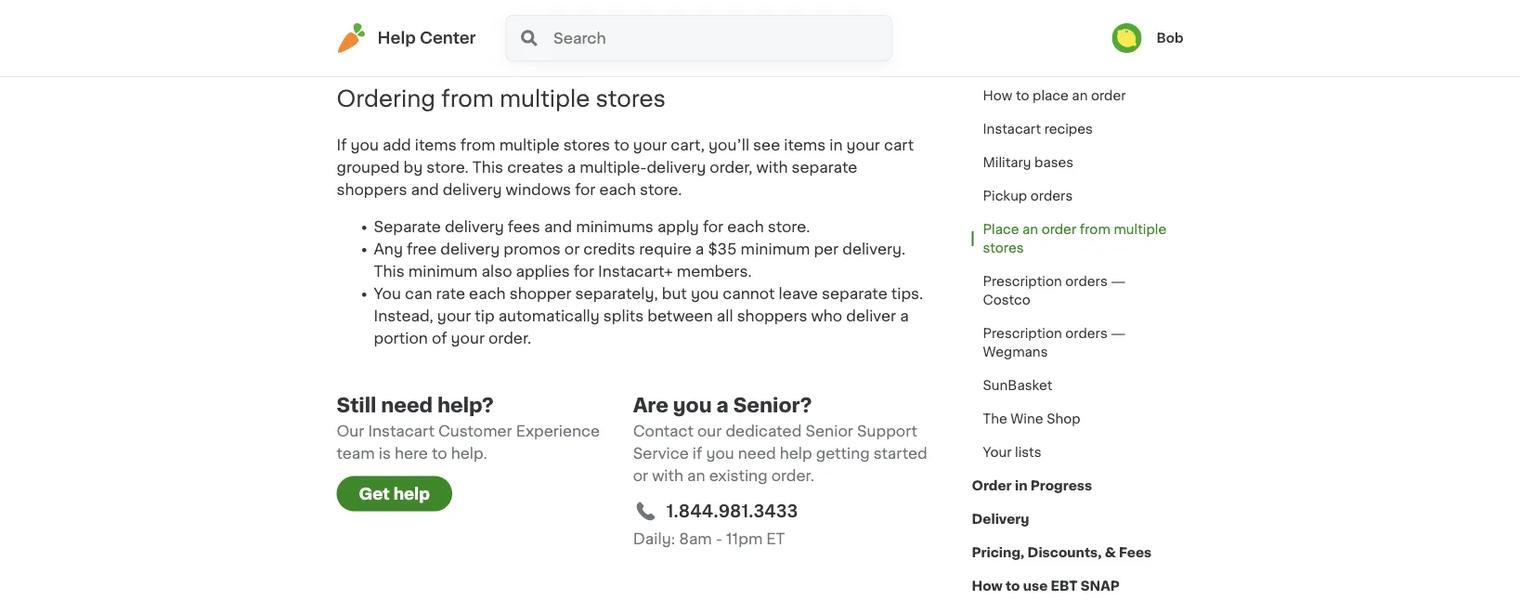 Task type: locate. For each thing, give the bounding box(es) containing it.
1 horizontal spatial order
[[1092, 89, 1126, 102]]

shoppers inside 'separate delivery fees and minimums apply for each store. any free delivery promos or credits require a $35 minimum per delivery. this minimum also applies for instacart+ members. you can rate each shopper separately, but you cannot leave separate tips. instead, your tip automatically splits between all shoppers who deliver a portion of your order.'
[[737, 309, 808, 324]]

0 horizontal spatial help
[[394, 486, 430, 502]]

1 horizontal spatial and
[[495, 45, 523, 60]]

1.844.981.3433 link
[[667, 499, 798, 524]]

how to use ebt snap link
[[972, 569, 1120, 600]]

separate inside the if you add items from multiple stores to your cart, you'll see items in your cart grouped by store. this creates a multiple-delivery order, with separate shoppers and delivery windows for each store.
[[792, 160, 858, 175]]

an down 'if'
[[688, 469, 706, 484]]

of right portion
[[432, 331, 447, 346]]

in left 'cart'
[[830, 138, 843, 153]]

to up multiple-
[[614, 138, 630, 153]]

by
[[404, 160, 423, 175]]

0 vertical spatial each
[[600, 183, 636, 198]]

0 vertical spatial or
[[565, 242, 580, 257]]

0 vertical spatial in
[[830, 138, 843, 153]]

creates
[[507, 160, 564, 175]]

pickup orders
[[983, 190, 1073, 203]]

2 horizontal spatial the
[[825, 1, 850, 16]]

0 vertical spatial this
[[473, 160, 504, 175]]

2 — from the top
[[1111, 327, 1126, 340]]

separate delivery fees and minimums apply for each store. any free delivery promos or credits require a $35 minimum per delivery. this minimum also applies for instacart+ members. you can rate each shopper separately, but you cannot leave separate tips. instead, your tip automatically splits between all shoppers who deliver a portion of your order.
[[374, 220, 924, 346]]

help down dedicated
[[780, 447, 813, 461]]

instacart
[[1112, 56, 1170, 69], [983, 123, 1042, 136], [368, 424, 435, 439]]

stores inside the if you add items from multiple stores to your cart, you'll see items in your cart grouped by store. this creates a multiple-delivery order, with separate shoppers and delivery windows for each store.
[[564, 138, 610, 153]]

0 vertical spatial shoppers
[[337, 183, 407, 198]]

1 horizontal spatial the
[[508, 1, 533, 16]]

pickup orders link
[[972, 179, 1084, 213]]

for up $35
[[703, 220, 724, 235]]

you
[[351, 138, 379, 153], [691, 287, 719, 302], [673, 396, 712, 415], [706, 447, 735, 461]]

the up help center
[[415, 1, 439, 16]]

0 horizontal spatial an
[[688, 469, 706, 484]]

with down "service"
[[652, 469, 684, 484]]

1 vertical spatial separate
[[822, 287, 888, 302]]

help
[[378, 30, 416, 46]]

2 vertical spatial multiple
[[1114, 223, 1167, 236]]

this inside the if you add items from multiple stores to your cart, you'll see items in your cart grouped by store. this creates a multiple-delivery order, with separate shoppers and delivery windows for each store.
[[473, 160, 504, 175]]

who
[[812, 309, 843, 324]]

snap
[[1081, 580, 1120, 593]]

2 vertical spatial from
[[1080, 223, 1111, 236]]

an right place at the right of the page
[[1072, 89, 1088, 102]]

of
[[489, 1, 504, 16], [432, 331, 447, 346]]

your down tip
[[451, 331, 485, 346]]

a inside are you a senior? contact our dedicated senior support service if you need help getting started or with an existing order.
[[717, 396, 729, 415]]

credits
[[584, 242, 636, 257]]

1 horizontal spatial shoppers
[[737, 309, 808, 324]]

0 horizontal spatial with
[[652, 469, 684, 484]]

the left store
[[508, 1, 533, 16]]

to inside still need help? our instacart customer experience team is here to help.
[[432, 447, 447, 461]]

military bases
[[983, 156, 1074, 169]]

your left cart.
[[624, 45, 658, 60]]

1 vertical spatial instacart
[[983, 123, 1042, 136]]

0 horizontal spatial the
[[415, 1, 439, 16]]

1 horizontal spatial each
[[600, 183, 636, 198]]

your down rate
[[437, 309, 471, 324]]

multiple inside place an order from multiple stores
[[1114, 223, 1167, 236]]

but
[[662, 287, 687, 302]]

our
[[698, 424, 722, 439]]

1 vertical spatial store.
[[640, 183, 682, 198]]

1 vertical spatial from
[[461, 138, 496, 153]]

this down the any
[[374, 264, 405, 279]]

to right here
[[432, 447, 447, 461]]

add down store
[[527, 45, 556, 60]]

2 horizontal spatial an
[[1072, 89, 1088, 102]]

a right creates
[[567, 160, 576, 175]]

you
[[374, 287, 401, 302]]

the wine shop
[[983, 412, 1081, 425]]

1 vertical spatial —
[[1111, 327, 1126, 340]]

— inside prescription orders — costco
[[1111, 275, 1126, 288]]

help inside button
[[394, 486, 430, 502]]

0 vertical spatial separate
[[792, 160, 858, 175]]

for inside the if you add items from multiple stores to your cart, you'll see items in your cart grouped by store. this creates a multiple-delivery order, with separate shoppers and delivery windows for each store.
[[575, 183, 596, 198]]

— for prescription orders — wegmans
[[1111, 327, 1126, 340]]

a inside the if you add items from multiple stores to your cart, you'll see items in your cart grouped by store. this creates a multiple-delivery order, with separate shoppers and delivery windows for each store.
[[567, 160, 576, 175]]

experience
[[516, 424, 600, 439]]

0 horizontal spatial and
[[411, 183, 439, 198]]

—
[[1111, 275, 1126, 288], [1111, 327, 1126, 340]]

prescription inside prescription orders — costco
[[983, 275, 1063, 288]]

stores down cart.
[[596, 88, 666, 110]]

2 vertical spatial stores
[[983, 242, 1024, 255]]

bob
[[1157, 32, 1184, 45]]

order down through
[[1092, 89, 1126, 102]]

store. right by
[[427, 160, 469, 175]]

portion
[[374, 331, 428, 346]]

order. down dedicated
[[772, 469, 815, 484]]

shoppers down cannot
[[737, 309, 808, 324]]

from up prescription orders — costco link
[[1080, 223, 1111, 236]]

senior?
[[734, 396, 812, 415]]

or
[[565, 242, 580, 257], [633, 469, 649, 484]]

help?
[[438, 396, 494, 415]]

0 horizontal spatial order.
[[489, 331, 532, 346]]

you down members.
[[691, 287, 719, 302]]

search,
[[437, 45, 491, 60]]

wegmans
[[983, 346, 1048, 359]]

0 vertical spatial orders
[[1031, 190, 1073, 203]]

place an order from multiple stores link
[[972, 213, 1184, 265]]

1 vertical spatial stores
[[564, 138, 610, 153]]

add up by
[[383, 138, 411, 153]]

1 vertical spatial shoppers
[[737, 309, 808, 324]]

delivery.
[[843, 242, 906, 257]]

an right "place"
[[1023, 223, 1039, 236]]

1 vertical spatial multiple
[[500, 138, 560, 153]]

with
[[757, 160, 788, 175], [652, 469, 684, 484]]

support
[[857, 424, 918, 439]]

to right like
[[654, 1, 669, 16]]

— down place an order from multiple stores link on the top right of page
[[1111, 275, 1126, 288]]

0 vertical spatial minimum
[[741, 242, 810, 257]]

sunbasket link
[[972, 369, 1064, 402]]

0 horizontal spatial order
[[1042, 223, 1077, 236]]

you inside 'separate delivery fees and minimums apply for each store. any free delivery promos or credits require a $35 minimum per delivery. this minimum also applies for instacart+ members. you can rate each shopper separately, but you cannot leave separate tips. instead, your tip automatically splits between all shoppers who deliver a portion of your order.'
[[691, 287, 719, 302]]

0 vertical spatial add
[[527, 45, 556, 60]]

orders inside prescription orders — costco
[[1066, 275, 1108, 288]]

discounts,
[[1028, 546, 1102, 559]]

and inside 'separate delivery fees and minimums apply for each store. any free delivery promos or credits require a $35 minimum per delivery. this minimum also applies for instacart+ members. you can rate each shopper separately, but you cannot leave separate tips. instead, your tip automatically splits between all shoppers who deliver a portion of your order.'
[[544, 220, 572, 235]]

items up by
[[415, 138, 457, 153]]

and down by
[[411, 183, 439, 198]]

orders inside prescription orders — wegmans
[[1066, 327, 1108, 340]]

shoppers inside the if you add items from multiple stores to your cart, you'll see items in your cart grouped by store. this creates a multiple-delivery order, with separate shoppers and delivery windows for each store.
[[337, 183, 407, 198]]

instacart down bob 'link'
[[1112, 56, 1170, 69]]

instacart inside still need help? our instacart customer experience team is here to help.
[[368, 424, 435, 439]]

1 horizontal spatial add
[[527, 45, 556, 60]]

shoppers down the grouped in the top of the page
[[337, 183, 407, 198]]

need up here
[[381, 396, 433, 415]]

1 vertical spatial and
[[411, 183, 439, 198]]

0 horizontal spatial each
[[469, 287, 506, 302]]

help right get
[[394, 486, 430, 502]]

sunbasket
[[983, 379, 1053, 392]]

and inside the if you add items from multiple stores to your cart, you'll see items in your cart grouped by store. this creates a multiple-delivery order, with separate shoppers and delivery windows for each store.
[[411, 183, 439, 198]]

1 horizontal spatial store.
[[640, 183, 682, 198]]

in
[[830, 138, 843, 153], [1015, 479, 1028, 492]]

2 horizontal spatial items
[[784, 138, 826, 153]]

you up the grouped in the top of the page
[[351, 138, 379, 153]]

1 vertical spatial of
[[432, 331, 447, 346]]

order in progress link
[[972, 469, 1093, 503]]

your left 'cart'
[[847, 138, 881, 153]]

how down pricing,
[[972, 580, 1003, 593]]

1 horizontal spatial minimum
[[741, 242, 810, 257]]

1 vertical spatial how
[[972, 580, 1003, 593]]

2 horizontal spatial instacart
[[1112, 56, 1170, 69]]

this inside 'separate delivery fees and minimums apply for each store. any free delivery promos or credits require a $35 minimum per delivery. this minimum also applies for instacart+ members. you can rate each shopper separately, but you cannot leave separate tips. instead, your tip automatically splits between all shoppers who deliver a portion of your order.'
[[374, 264, 405, 279]]

your left cart,
[[633, 138, 667, 153]]

delivery up also on the top of page
[[441, 242, 500, 257]]

click the name of the store you'd like to shop. you'll arrive at the store's landing page. browse, search, and add items to your cart.
[[374, 1, 904, 60]]

0 vertical spatial of
[[489, 1, 504, 16]]

1 vertical spatial add
[[383, 138, 411, 153]]

orders down place an order from multiple stores link on the top right of page
[[1066, 275, 1108, 288]]

order.
[[489, 331, 532, 346], [772, 469, 815, 484]]

0 horizontal spatial in
[[830, 138, 843, 153]]

shop.
[[673, 1, 714, 16]]

a up our
[[717, 396, 729, 415]]

send a gift through instacart
[[983, 56, 1170, 69]]

prescription up wegmans
[[983, 327, 1063, 340]]

2 horizontal spatial store.
[[768, 220, 810, 235]]

order. down tip
[[489, 331, 532, 346]]

1 vertical spatial with
[[652, 469, 684, 484]]

0 vertical spatial need
[[381, 396, 433, 415]]

store. up leave
[[768, 220, 810, 235]]

progress
[[1031, 479, 1093, 492]]

1 vertical spatial orders
[[1066, 275, 1108, 288]]

2 vertical spatial for
[[574, 264, 595, 279]]

the wine shop link
[[972, 402, 1092, 436]]

orders down bases
[[1031, 190, 1073, 203]]

prescription inside prescription orders — wegmans
[[983, 327, 1063, 340]]

0 horizontal spatial items
[[415, 138, 457, 153]]

separate up per
[[792, 160, 858, 175]]

an inside place an order from multiple stores
[[1023, 223, 1039, 236]]

minimum
[[741, 242, 810, 257], [409, 264, 478, 279]]

0 vertical spatial order.
[[489, 331, 532, 346]]

2 vertical spatial store.
[[768, 220, 810, 235]]

0 vertical spatial —
[[1111, 275, 1126, 288]]

items
[[559, 45, 601, 60], [415, 138, 457, 153], [784, 138, 826, 153]]

from down ordering from multiple stores
[[461, 138, 496, 153]]

1 vertical spatial this
[[374, 264, 405, 279]]

0 horizontal spatial shoppers
[[337, 183, 407, 198]]

or inside are you a senior? contact our dedicated senior support service if you need help getting started or with an existing order.
[[633, 469, 649, 484]]

an
[[1072, 89, 1088, 102], [1023, 223, 1039, 236], [688, 469, 706, 484]]

each up $35
[[728, 220, 764, 235]]

minimum up rate
[[409, 264, 478, 279]]

for down multiple-
[[575, 183, 596, 198]]

0 vertical spatial stores
[[596, 88, 666, 110]]

this left creates
[[473, 160, 504, 175]]

1 vertical spatial or
[[633, 469, 649, 484]]

0 vertical spatial store.
[[427, 160, 469, 175]]

add inside click the name of the store you'd like to shop. you'll arrive at the store's landing page. browse, search, and add items to your cart.
[[527, 45, 556, 60]]

delivery
[[972, 513, 1030, 526]]

delivery left fees
[[445, 220, 504, 235]]

or up applies at the top of page
[[565, 242, 580, 257]]

0 vertical spatial multiple
[[500, 88, 590, 110]]

0 vertical spatial order
[[1092, 89, 1126, 102]]

like
[[625, 1, 650, 16]]

0 horizontal spatial add
[[383, 138, 411, 153]]

stores up multiple-
[[564, 138, 610, 153]]

1 horizontal spatial with
[[757, 160, 788, 175]]

2 vertical spatial an
[[688, 469, 706, 484]]

and right search,
[[495, 45, 523, 60]]

free
[[407, 242, 437, 257]]

1 the from the left
[[415, 1, 439, 16]]

a left $35
[[696, 242, 704, 257]]

0 vertical spatial help
[[780, 447, 813, 461]]

or down "service"
[[633, 469, 649, 484]]

your
[[983, 446, 1012, 459]]

of inside click the name of the store you'd like to shop. you'll arrive at the store's landing page. browse, search, and add items to your cart.
[[489, 1, 504, 16]]

prescription up the costco
[[983, 275, 1063, 288]]

fees
[[508, 220, 541, 235]]

order down pickup orders
[[1042, 223, 1077, 236]]

1 — from the top
[[1111, 275, 1126, 288]]

of inside 'separate delivery fees and minimums apply for each store. any free delivery promos or credits require a $35 minimum per delivery. this minimum also applies for instacart+ members. you can rate each shopper separately, but you cannot leave separate tips. instead, your tip automatically splits between all shoppers who deliver a portion of your order.'
[[432, 331, 447, 346]]

with down see
[[757, 160, 788, 175]]

in right order
[[1015, 479, 1028, 492]]

0 horizontal spatial need
[[381, 396, 433, 415]]

multiple inside the if you add items from multiple stores to your cart, you'll see items in your cart grouped by store. this creates a multiple-delivery order, with separate shoppers and delivery windows for each store.
[[500, 138, 560, 153]]

for down credits
[[574, 264, 595, 279]]

1 prescription from the top
[[983, 275, 1063, 288]]

each up tip
[[469, 287, 506, 302]]

gift
[[1031, 56, 1054, 69]]

separate up deliver
[[822, 287, 888, 302]]

items down you'd
[[559, 45, 601, 60]]

a left gift
[[1020, 56, 1028, 69]]

page.
[[432, 23, 474, 38]]

stores down "place"
[[983, 242, 1024, 255]]

— inside prescription orders — wegmans
[[1111, 327, 1126, 340]]

instacart for gift
[[1112, 56, 1170, 69]]

need
[[381, 396, 433, 415], [738, 447, 776, 461]]

order. inside 'separate delivery fees and minimums apply for each store. any free delivery promos or credits require a $35 minimum per delivery. this minimum also applies for instacart+ members. you can rate each shopper separately, but you cannot leave separate tips. instead, your tip automatically splits between all shoppers who deliver a portion of your order.'
[[489, 331, 532, 346]]

2 vertical spatial instacart
[[368, 424, 435, 439]]

0 horizontal spatial this
[[374, 264, 405, 279]]

1 horizontal spatial items
[[559, 45, 601, 60]]

1 horizontal spatial this
[[473, 160, 504, 175]]

instacart up here
[[368, 424, 435, 439]]

1 horizontal spatial or
[[633, 469, 649, 484]]

0 horizontal spatial store.
[[427, 160, 469, 175]]

0 vertical spatial for
[[575, 183, 596, 198]]

customer
[[438, 424, 512, 439]]

0 vertical spatial instacart
[[1112, 56, 1170, 69]]

service
[[633, 447, 689, 461]]

from inside the if you add items from multiple stores to your cart, you'll see items in your cart grouped by store. this creates a multiple-delivery order, with separate shoppers and delivery windows for each store.
[[461, 138, 496, 153]]

to left use
[[1006, 580, 1020, 593]]

from down search,
[[441, 88, 494, 110]]

2 vertical spatial orders
[[1066, 327, 1108, 340]]

of right name
[[489, 1, 504, 16]]

need down dedicated
[[738, 447, 776, 461]]

minimum up leave
[[741, 242, 810, 257]]

multiple
[[500, 88, 590, 110], [500, 138, 560, 153], [1114, 223, 1167, 236]]

1 vertical spatial an
[[1023, 223, 1039, 236]]

1 vertical spatial prescription
[[983, 327, 1063, 340]]

browse,
[[374, 45, 433, 60]]

each down multiple-
[[600, 183, 636, 198]]

how down send
[[983, 89, 1013, 102]]

2 prescription from the top
[[983, 327, 1063, 340]]

0 vertical spatial from
[[441, 88, 494, 110]]

or inside 'separate delivery fees and minimums apply for each store. any free delivery promos or credits require a $35 minimum per delivery. this minimum also applies for instacart+ members. you can rate each shopper separately, but you cannot leave separate tips. instead, your tip automatically splits between all shoppers who deliver a portion of your order.'
[[565, 242, 580, 257]]

0 vertical spatial with
[[757, 160, 788, 175]]

— down prescription orders — costco link
[[1111, 327, 1126, 340]]

deliver
[[847, 309, 897, 324]]

instacart+
[[598, 264, 673, 279]]

instacart up military on the top of the page
[[983, 123, 1042, 136]]

prescription orders — wegmans link
[[972, 317, 1184, 369]]

pickup
[[983, 190, 1028, 203]]

orders down prescription orders — costco link
[[1066, 327, 1108, 340]]

how for how to place an order
[[983, 89, 1013, 102]]

0 horizontal spatial minimum
[[409, 264, 478, 279]]

order
[[1092, 89, 1126, 102], [1042, 223, 1077, 236]]

1 horizontal spatial in
[[1015, 479, 1028, 492]]

1 vertical spatial help
[[394, 486, 430, 502]]

send a gift through instacart link
[[972, 46, 1181, 79]]

an inside are you a senior? contact our dedicated senior support service if you need help getting started or with an existing order.
[[688, 469, 706, 484]]

2 horizontal spatial and
[[544, 220, 572, 235]]

2 horizontal spatial each
[[728, 220, 764, 235]]

get help
[[359, 486, 430, 502]]

and right fees
[[544, 220, 572, 235]]

store.
[[427, 160, 469, 175], [640, 183, 682, 198], [768, 220, 810, 235]]

0 vertical spatial and
[[495, 45, 523, 60]]

prescription orders — costco
[[983, 275, 1126, 307]]

1 horizontal spatial order.
[[772, 469, 815, 484]]

1 horizontal spatial need
[[738, 447, 776, 461]]

orders inside pickup orders link
[[1031, 190, 1073, 203]]

prescription orders — costco link
[[972, 265, 1184, 317]]

0 horizontal spatial or
[[565, 242, 580, 257]]

separate
[[792, 160, 858, 175], [822, 287, 888, 302]]

order. inside are you a senior? contact our dedicated senior support service if you need help getting started or with an existing order.
[[772, 469, 815, 484]]

0 vertical spatial how
[[983, 89, 1013, 102]]

instacart for help?
[[368, 424, 435, 439]]

military bases link
[[972, 146, 1085, 179]]

senior
[[806, 424, 854, 439]]

1 horizontal spatial an
[[1023, 223, 1039, 236]]

0 vertical spatial prescription
[[983, 275, 1063, 288]]

how to use ebt snap
[[972, 580, 1120, 593]]

the right at
[[825, 1, 850, 16]]

1 vertical spatial order
[[1042, 223, 1077, 236]]

items right see
[[784, 138, 826, 153]]

1 vertical spatial need
[[738, 447, 776, 461]]

store. up apply
[[640, 183, 682, 198]]

1 horizontal spatial help
[[780, 447, 813, 461]]

still need help? our instacart customer experience team is here to help.
[[337, 396, 600, 461]]



Task type: vqa. For each thing, say whether or not it's contained in the screenshot.
bottommost with
yes



Task type: describe. For each thing, give the bounding box(es) containing it.
Search search field
[[552, 16, 891, 60]]

1 vertical spatial in
[[1015, 479, 1028, 492]]

1 vertical spatial for
[[703, 220, 724, 235]]

apply
[[658, 220, 699, 235]]

need inside still need help? our instacart customer experience team is here to help.
[[381, 396, 433, 415]]

&
[[1105, 546, 1116, 559]]

each inside the if you add items from multiple stores to your cart, you'll see items in your cart grouped by store. this creates a multiple-delivery order, with separate shoppers and delivery windows for each store.
[[600, 183, 636, 198]]

existing
[[709, 469, 768, 484]]

recipes
[[1045, 123, 1093, 136]]

-
[[716, 532, 723, 547]]

order in progress
[[972, 479, 1093, 492]]

how for how to use ebt snap
[[972, 580, 1003, 593]]

getting
[[816, 447, 870, 461]]

our
[[337, 424, 364, 439]]

the
[[983, 412, 1008, 425]]

from inside place an order from multiple stores
[[1080, 223, 1111, 236]]

prescription for costco
[[983, 275, 1063, 288]]

get help button
[[337, 476, 452, 512]]

a down tips.
[[900, 309, 909, 324]]

need inside are you a senior? contact our dedicated senior support service if you need help getting started or with an existing order.
[[738, 447, 776, 461]]

delivery down cart,
[[647, 160, 706, 175]]

how to place an order
[[983, 89, 1126, 102]]

name
[[443, 1, 485, 16]]

also
[[482, 264, 512, 279]]

1.844.981.3433
[[667, 503, 798, 519]]

with inside are you a senior? contact our dedicated senior support service if you need help getting started or with an existing order.
[[652, 469, 684, 484]]

orders for prescription orders — wegmans
[[1066, 327, 1108, 340]]

with inside the if you add items from multiple stores to your cart, you'll see items in your cart grouped by store. this creates a multiple-delivery order, with separate shoppers and delivery windows for each store.
[[757, 160, 788, 175]]

rate
[[436, 287, 465, 302]]

arrive
[[762, 1, 803, 16]]

you right 'if'
[[706, 447, 735, 461]]

place an order from multiple stores
[[983, 223, 1167, 255]]

to down you'd
[[605, 45, 620, 60]]

you'll
[[718, 1, 758, 16]]

through
[[1057, 56, 1108, 69]]

splits
[[604, 309, 644, 324]]

2 the from the left
[[508, 1, 533, 16]]

you'll
[[709, 138, 750, 153]]

see
[[754, 138, 781, 153]]

11pm
[[726, 532, 763, 547]]

delivery left windows
[[443, 183, 502, 198]]

per
[[814, 242, 839, 257]]

applies
[[516, 264, 570, 279]]

landing
[[374, 23, 429, 38]]

use
[[1023, 580, 1048, 593]]

separate
[[374, 220, 441, 235]]

you'd
[[579, 1, 621, 16]]

orders for pickup orders
[[1031, 190, 1073, 203]]

shopper
[[510, 287, 572, 302]]

add inside the if you add items from multiple stores to your cart, you'll see items in your cart grouped by store. this creates a multiple-delivery order, with separate shoppers and delivery windows for each store.
[[383, 138, 411, 153]]

1 horizontal spatial instacart
[[983, 123, 1042, 136]]

3 the from the left
[[825, 1, 850, 16]]

you up our
[[673, 396, 712, 415]]

in inside the if you add items from multiple stores to your cart, you'll see items in your cart grouped by store. this creates a multiple-delivery order, with separate shoppers and delivery windows for each store.
[[830, 138, 843, 153]]

instacart recipes
[[983, 123, 1093, 136]]

store. inside 'separate delivery fees and minimums apply for each store. any free delivery promos or credits require a $35 minimum per delivery. this minimum also applies for instacart+ members. you can rate each shopper separately, but you cannot leave separate tips. instead, your tip automatically splits between all shoppers who deliver a portion of your order.'
[[768, 220, 810, 235]]

your inside click the name of the store you'd like to shop. you'll arrive at the store's landing page. browse, search, and add items to your cart.
[[624, 45, 658, 60]]

and inside click the name of the store you'd like to shop. you'll arrive at the store's landing page. browse, search, and add items to your cart.
[[495, 45, 523, 60]]

stores inside place an order from multiple stores
[[983, 242, 1024, 255]]

items inside click the name of the store you'd like to shop. you'll arrive at the store's landing page. browse, search, and add items to your cart.
[[559, 45, 601, 60]]

are you a senior? contact our dedicated senior support service if you need help getting started or with an existing order.
[[633, 396, 928, 484]]

prescription for wegmans
[[983, 327, 1063, 340]]

0 vertical spatial an
[[1072, 89, 1088, 102]]

tip
[[475, 309, 495, 324]]

lists
[[1015, 446, 1042, 459]]

promos
[[504, 242, 561, 257]]

2 vertical spatial each
[[469, 287, 506, 302]]

prescription orders — wegmans
[[983, 327, 1126, 359]]

can
[[405, 287, 432, 302]]

separate inside 'separate delivery fees and minimums apply for each store. any free delivery promos or credits require a $35 minimum per delivery. this minimum also applies for instacart+ members. you can rate each shopper separately, but you cannot leave separate tips. instead, your tip automatically splits between all shoppers who deliver a portion of your order.'
[[822, 287, 888, 302]]

started
[[874, 447, 928, 461]]

pricing,
[[972, 546, 1025, 559]]

to left place at the right of the page
[[1016, 89, 1030, 102]]

ordering
[[337, 88, 436, 110]]

windows
[[506, 183, 571, 198]]

order
[[972, 479, 1012, 492]]

order,
[[710, 160, 753, 175]]

instacart image
[[337, 23, 367, 53]]

bob link
[[1112, 23, 1184, 53]]

team
[[337, 447, 375, 461]]

minimums
[[576, 220, 654, 235]]

— for prescription orders — costco
[[1111, 275, 1126, 288]]

contact
[[633, 424, 694, 439]]

multiple-
[[580, 160, 647, 175]]

if
[[693, 447, 703, 461]]

instacart recipes link
[[972, 112, 1104, 146]]

you inside the if you add items from multiple stores to your cart, you'll see items in your cart grouped by store. this creates a multiple-delivery order, with separate shoppers and delivery windows for each store.
[[351, 138, 379, 153]]

all
[[717, 309, 734, 324]]

cannot
[[723, 287, 775, 302]]

center
[[420, 30, 476, 46]]

to inside the if you add items from multiple stores to your cart, you'll see items in your cart grouped by store. this creates a multiple-delivery order, with separate shoppers and delivery windows for each store.
[[614, 138, 630, 153]]

user avatar image
[[1112, 23, 1142, 53]]

place
[[983, 223, 1020, 236]]

still
[[337, 396, 377, 415]]

1 vertical spatial minimum
[[409, 264, 478, 279]]

pricing, discounts, & fees
[[972, 546, 1152, 559]]

are
[[633, 396, 669, 415]]

cart,
[[671, 138, 705, 153]]

here
[[395, 447, 428, 461]]

automatically
[[499, 309, 600, 324]]

help inside are you a senior? contact our dedicated senior support service if you need help getting started or with an existing order.
[[780, 447, 813, 461]]

help.
[[451, 447, 488, 461]]

daily: 8am - 11pm et
[[633, 532, 785, 547]]

et
[[767, 532, 785, 547]]

costco
[[983, 294, 1031, 307]]

instead,
[[374, 309, 434, 324]]

daily:
[[633, 532, 675, 547]]

delivery link
[[972, 503, 1030, 536]]

order inside place an order from multiple stores
[[1042, 223, 1077, 236]]

orders for prescription orders — costco
[[1066, 275, 1108, 288]]

1 vertical spatial each
[[728, 220, 764, 235]]

is
[[379, 447, 391, 461]]

between
[[648, 309, 713, 324]]

your lists
[[983, 446, 1042, 459]]

at
[[807, 1, 821, 16]]

how to place an order link
[[972, 79, 1138, 112]]

help center
[[378, 30, 476, 46]]



